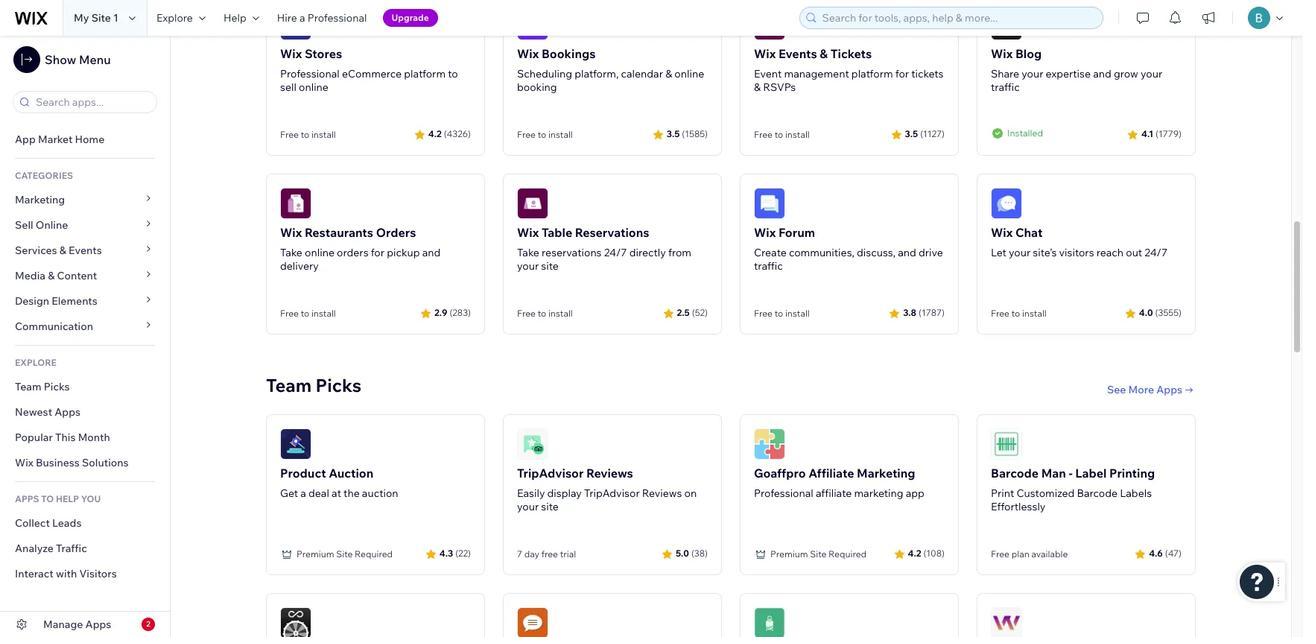 Task type: locate. For each thing, give the bounding box(es) containing it.
& right calendar
[[666, 67, 672, 80]]

professional up stores
[[308, 11, 367, 25]]

0 horizontal spatial picks
[[44, 380, 70, 394]]

2 24/7 from the left
[[1145, 246, 1168, 259]]

upgrade
[[392, 12, 429, 23]]

install for orders
[[311, 308, 336, 319]]

1 horizontal spatial 4.2
[[908, 548, 922, 559]]

popular
[[15, 431, 53, 444]]

0 vertical spatial events
[[779, 46, 817, 61]]

1 horizontal spatial platform
[[852, 67, 893, 80]]

wix inside wix restaurants orders take online orders for pickup and delivery
[[280, 225, 302, 240]]

the
[[344, 486, 360, 500]]

1 take from the left
[[280, 246, 303, 259]]

1 3.5 from the left
[[667, 128, 680, 139]]

2 premium from the left
[[771, 548, 808, 559]]

1 horizontal spatial take
[[517, 246, 540, 259]]

professional down stores
[[280, 67, 340, 80]]

install for &
[[785, 129, 810, 140]]

wix inside wix blog share your expertise and grow your traffic
[[991, 46, 1013, 61]]

& right media
[[48, 269, 55, 282]]

0 horizontal spatial platform
[[404, 67, 446, 80]]

wix up the create
[[754, 225, 776, 240]]

popular this month
[[15, 431, 110, 444]]

free left plan
[[991, 548, 1010, 559]]

4.2 left (108)
[[908, 548, 922, 559]]

0 vertical spatial a
[[300, 11, 305, 25]]

platform,
[[575, 67, 619, 80]]

take left reservations
[[517, 246, 540, 259]]

free right (283)
[[517, 308, 536, 319]]

1 vertical spatial apps
[[55, 405, 80, 419]]

online right calendar
[[675, 67, 705, 80]]

apps right the more
[[1157, 383, 1183, 396]]

business
[[36, 456, 80, 470]]

barcode down 'label'
[[1077, 486, 1118, 500]]

platform down tickets
[[852, 67, 893, 80]]

4.0 (3555)
[[1139, 307, 1182, 318]]

tickets
[[912, 67, 944, 80]]

site inside "wix table reservations take reservations 24/7 directly from your site"
[[541, 259, 559, 273]]

1 vertical spatial marketing
[[857, 466, 916, 480]]

site for goaffpro affiliate marketing
[[810, 548, 827, 559]]

free down delivery
[[280, 308, 299, 319]]

orders
[[376, 225, 416, 240]]

wix inside wix forum create communities, discuss, and drive traffic
[[754, 225, 776, 240]]

platform inside wix stores professional ecommerce platform to sell online
[[404, 67, 446, 80]]

site's
[[1033, 246, 1057, 259]]

to for wix stores
[[301, 129, 309, 140]]

0 horizontal spatial premium
[[297, 548, 334, 559]]

media & content
[[15, 269, 97, 282]]

free to install down let
[[991, 308, 1047, 319]]

1 vertical spatial 4.2
[[908, 548, 922, 559]]

wix down wix restaurants orders logo
[[280, 225, 302, 240]]

1 horizontal spatial required
[[829, 548, 867, 559]]

2 required from the left
[[829, 548, 867, 559]]

take for wix restaurants orders
[[280, 246, 303, 259]]

0 horizontal spatial 4.2
[[428, 128, 442, 139]]

table
[[542, 225, 573, 240]]

3.5 left (1585)
[[667, 128, 680, 139]]

0 horizontal spatial barcode
[[991, 466, 1039, 480]]

take for wix table reservations
[[517, 246, 540, 259]]

wix inside "wix table reservations take reservations 24/7 directly from your site"
[[517, 225, 539, 240]]

2 site from the top
[[541, 500, 559, 513]]

apps for manage apps
[[85, 618, 111, 631]]

professional inside wix stores professional ecommerce platform to sell online
[[280, 67, 340, 80]]

professional for a
[[308, 11, 367, 25]]

free to install for professional
[[280, 129, 336, 140]]

2 platform from the left
[[852, 67, 893, 80]]

required down the affiliate
[[829, 548, 867, 559]]

tripadvisor reviews logo image
[[517, 428, 549, 460]]

premium site required down the at the bottom of page
[[297, 548, 393, 559]]

apps to help you
[[15, 493, 101, 505]]

free to install for let
[[991, 308, 1047, 319]]

traffic
[[991, 80, 1020, 94], [754, 259, 783, 273]]

wix inside wix stores professional ecommerce platform to sell online
[[280, 46, 302, 61]]

tripadvisor up display
[[517, 466, 584, 480]]

1 vertical spatial traffic
[[754, 259, 783, 273]]

sidebar element
[[0, 36, 171, 637]]

marketing down categories
[[15, 193, 65, 206]]

free to install down sell at the top left of the page
[[280, 129, 336, 140]]

1 platform from the left
[[404, 67, 446, 80]]

for left tickets
[[896, 67, 909, 80]]

1 vertical spatial events
[[69, 244, 102, 257]]

your left display
[[517, 500, 539, 513]]

see
[[1107, 383, 1126, 396]]

printing
[[1110, 466, 1155, 480]]

platform inside "wix events & tickets event management platform for tickets & rsvps"
[[852, 67, 893, 80]]

online right sell at the top left of the page
[[299, 80, 329, 94]]

3.5 for platform,
[[667, 128, 680, 139]]

install for scheduling
[[548, 129, 573, 140]]

free to install
[[280, 129, 336, 140], [517, 129, 573, 140], [754, 129, 810, 140], [280, 308, 336, 319], [517, 308, 573, 319], [754, 308, 810, 319], [991, 308, 1047, 319]]

& inside wix bookings scheduling platform, calendar & online booking
[[666, 67, 672, 80]]

1 horizontal spatial and
[[898, 246, 917, 259]]

unlimited spin to win logo image
[[280, 607, 312, 637]]

& up media & content
[[59, 244, 66, 257]]

2 horizontal spatial and
[[1093, 67, 1112, 80]]

home
[[75, 133, 105, 146]]

4.2 left (4326) on the left top
[[428, 128, 442, 139]]

wix up scheduling
[[517, 46, 539, 61]]

a right the hire
[[300, 11, 305, 25]]

stores
[[305, 46, 342, 61]]

wix for wix forum
[[754, 225, 776, 240]]

free for wix events & tickets
[[754, 129, 773, 140]]

install up wix restaurants orders logo
[[311, 129, 336, 140]]

and inside wix restaurants orders take online orders for pickup and delivery
[[422, 246, 441, 259]]

(1585)
[[682, 128, 708, 139]]

professional down goaffpro
[[754, 486, 814, 500]]

1 vertical spatial for
[[371, 246, 385, 259]]

team picks up product auction logo at the left bottom of the page
[[266, 374, 361, 396]]

1 horizontal spatial marketing
[[857, 466, 916, 480]]

0 horizontal spatial team picks
[[15, 380, 70, 394]]

free down let
[[991, 308, 1010, 319]]

0 vertical spatial for
[[896, 67, 909, 80]]

4.6
[[1149, 548, 1163, 559]]

free down booking
[[517, 129, 536, 140]]

scheduling
[[517, 67, 572, 80]]

install down communities,
[[785, 308, 810, 319]]

1 vertical spatial site
[[541, 500, 559, 513]]

1 horizontal spatial 3.5
[[905, 128, 918, 139]]

0 horizontal spatial take
[[280, 246, 303, 259]]

free to install for &
[[754, 129, 810, 140]]

and for wix blog
[[1093, 67, 1112, 80]]

for inside wix restaurants orders take online orders for pickup and delivery
[[371, 246, 385, 259]]

5.0
[[676, 548, 689, 559]]

events up management on the right top
[[779, 46, 817, 61]]

free to install down reservations
[[517, 308, 573, 319]]

management
[[784, 67, 849, 80]]

ecommerce
[[342, 67, 402, 80]]

day
[[524, 548, 540, 559]]

wix inside wix chat let your site's visitors reach out 24/7
[[991, 225, 1013, 240]]

free for wix stores
[[280, 129, 299, 140]]

free down 'rsvps' on the top right of the page
[[754, 129, 773, 140]]

wix inside wix bookings scheduling platform, calendar & online booking
[[517, 46, 539, 61]]

take down wix restaurants orders logo
[[280, 246, 303, 259]]

1 horizontal spatial traffic
[[991, 80, 1020, 94]]

required
[[355, 548, 393, 559], [829, 548, 867, 559]]

1 horizontal spatial picks
[[316, 374, 361, 396]]

2 take from the left
[[517, 246, 540, 259]]

0 horizontal spatial apps
[[55, 405, 80, 419]]

1 horizontal spatial site
[[336, 548, 353, 559]]

team up product auction logo at the left bottom of the page
[[266, 374, 312, 396]]

take inside wix restaurants orders take online orders for pickup and delivery
[[280, 246, 303, 259]]

marketing
[[15, 193, 65, 206], [857, 466, 916, 480]]

out
[[1126, 246, 1143, 259]]

barcode
[[991, 466, 1039, 480], [1077, 486, 1118, 500]]

my
[[74, 11, 89, 25]]

your
[[1022, 67, 1044, 80], [1141, 67, 1163, 80], [1009, 246, 1031, 259], [517, 259, 539, 273], [517, 500, 539, 513]]

popular this month link
[[0, 425, 170, 450]]

0 horizontal spatial required
[[355, 548, 393, 559]]

events up media & content link
[[69, 244, 102, 257]]

newest
[[15, 405, 52, 419]]

required for auction
[[355, 548, 393, 559]]

team down explore
[[15, 380, 41, 394]]

-
[[1069, 466, 1073, 480]]

1 horizontal spatial barcode
[[1077, 486, 1118, 500]]

1 vertical spatial professional
[[280, 67, 340, 80]]

a right get
[[301, 486, 306, 500]]

0 vertical spatial traffic
[[991, 80, 1020, 94]]

app
[[15, 133, 36, 146]]

wix inside "wix events & tickets event management platform for tickets & rsvps"
[[754, 46, 776, 61]]

tripadvisor right display
[[584, 486, 640, 500]]

free to install down delivery
[[280, 308, 336, 319]]

free
[[280, 129, 299, 140], [517, 129, 536, 140], [754, 129, 773, 140], [280, 308, 299, 319], [517, 308, 536, 319], [754, 308, 773, 319], [991, 308, 1010, 319], [991, 548, 1010, 559]]

online down restaurants
[[305, 246, 335, 259]]

wix left table
[[517, 225, 539, 240]]

1 site from the top
[[541, 259, 559, 273]]

team picks down explore
[[15, 380, 70, 394]]

0 vertical spatial 4.2
[[428, 128, 442, 139]]

0 vertical spatial reviews
[[587, 466, 633, 480]]

4.2 (108)
[[908, 548, 945, 559]]

install down delivery
[[311, 308, 336, 319]]

and inside wix forum create communities, discuss, and drive traffic
[[898, 246, 917, 259]]

my site 1
[[74, 11, 118, 25]]

a inside product auction get a deal at the auction
[[301, 486, 306, 500]]

trial
[[560, 548, 576, 559]]

free to install down 'rsvps' on the top right of the page
[[754, 129, 810, 140]]

2 3.5 from the left
[[905, 128, 918, 139]]

install down site's
[[1023, 308, 1047, 319]]

free to install for scheduling
[[517, 129, 573, 140]]

platform right ecommerce
[[404, 67, 446, 80]]

free for wix table reservations
[[517, 308, 536, 319]]

your inside tripadvisor reviews easily display tripadvisor reviews on your site
[[517, 500, 539, 513]]

0 horizontal spatial events
[[69, 244, 102, 257]]

1 horizontal spatial reviews
[[642, 486, 682, 500]]

vacation mode logo image
[[754, 607, 786, 637]]

0 horizontal spatial for
[[371, 246, 385, 259]]

0 horizontal spatial marketing
[[15, 193, 65, 206]]

and right pickup
[[422, 246, 441, 259]]

to for wix events & tickets
[[775, 129, 783, 140]]

1 horizontal spatial for
[[896, 67, 909, 80]]

team
[[266, 374, 312, 396], [15, 380, 41, 394]]

1 horizontal spatial team
[[266, 374, 312, 396]]

required down auction in the bottom of the page
[[355, 548, 393, 559]]

24/7 right out
[[1145, 246, 1168, 259]]

1 vertical spatial reviews
[[642, 486, 682, 500]]

analyze
[[15, 542, 54, 555]]

3.5 left (1127)
[[905, 128, 918, 139]]

install down reservations
[[548, 308, 573, 319]]

0 horizontal spatial and
[[422, 246, 441, 259]]

0 horizontal spatial traffic
[[754, 259, 783, 273]]

free to install down booking
[[517, 129, 573, 140]]

0 horizontal spatial 24/7
[[604, 246, 627, 259]]

labels
[[1120, 486, 1152, 500]]

wix down popular
[[15, 456, 33, 470]]

premium for product
[[297, 548, 334, 559]]

apps right manage
[[85, 618, 111, 631]]

site down the affiliate
[[810, 548, 827, 559]]

2 vertical spatial professional
[[754, 486, 814, 500]]

wix up share
[[991, 46, 1013, 61]]

newest apps link
[[0, 399, 170, 425]]

0 vertical spatial site
[[541, 259, 559, 273]]

your right let
[[1009, 246, 1031, 259]]

4.1 (1779)
[[1142, 128, 1182, 139]]

3.5 (1127)
[[905, 128, 945, 139]]

free down the create
[[754, 308, 773, 319]]

restaurants
[[305, 225, 373, 240]]

1 horizontal spatial premium
[[771, 548, 808, 559]]

premium
[[297, 548, 334, 559], [771, 548, 808, 559]]

plan
[[1012, 548, 1030, 559]]

2 vertical spatial apps
[[85, 618, 111, 631]]

and left grow
[[1093, 67, 1112, 80]]

0 horizontal spatial team
[[15, 380, 41, 394]]

free down sell at the top left of the page
[[280, 129, 299, 140]]

calendar
[[621, 67, 663, 80]]

24/7 inside "wix table reservations take reservations 24/7 directly from your site"
[[604, 246, 627, 259]]

0 horizontal spatial premium site required
[[297, 548, 393, 559]]

print
[[991, 486, 1015, 500]]

3.5 for tickets
[[905, 128, 918, 139]]

2 horizontal spatial site
[[810, 548, 827, 559]]

barcode up "print"
[[991, 466, 1039, 480]]

wix up 'event'
[[754, 46, 776, 61]]

content
[[57, 269, 97, 282]]

wix for wix restaurants orders
[[280, 225, 302, 240]]

traffic down the forum
[[754, 259, 783, 273]]

premium site required down the affiliate
[[771, 548, 867, 559]]

free to install for orders
[[280, 308, 336, 319]]

3.8
[[903, 307, 917, 318]]

wix left stores
[[280, 46, 302, 61]]

and inside wix blog share your expertise and grow your traffic
[[1093, 67, 1112, 80]]

premium up vacation mode logo at bottom
[[771, 548, 808, 559]]

your left reservations
[[517, 259, 539, 273]]

(1779)
[[1156, 128, 1182, 139]]

wix table reservations take reservations 24/7 directly from your site
[[517, 225, 692, 273]]

for right orders
[[371, 246, 385, 259]]

site left 1
[[91, 11, 111, 25]]

0 vertical spatial apps
[[1157, 383, 1183, 396]]

team inside 'link'
[[15, 380, 41, 394]]

twipla (visitor analytics) logo image
[[991, 607, 1023, 637]]

4.2
[[428, 128, 442, 139], [908, 548, 922, 559]]

& inside services & events link
[[59, 244, 66, 257]]

0 vertical spatial marketing
[[15, 193, 65, 206]]

1 horizontal spatial apps
[[85, 618, 111, 631]]

comments logo image
[[517, 607, 549, 637]]

online
[[675, 67, 705, 80], [299, 80, 329, 94], [305, 246, 335, 259]]

and left the drive
[[898, 246, 917, 259]]

take
[[280, 246, 303, 259], [517, 246, 540, 259]]

1 24/7 from the left
[[604, 246, 627, 259]]

your down "blog"
[[1022, 67, 1044, 80]]

hire a professional
[[277, 11, 367, 25]]

wix up let
[[991, 225, 1013, 240]]

explore
[[15, 357, 57, 368]]

free to install down the create
[[754, 308, 810, 319]]

to for wix forum
[[775, 308, 783, 319]]

newest apps
[[15, 405, 80, 419]]

visitors
[[1060, 246, 1095, 259]]

traffic down "blog"
[[991, 80, 1020, 94]]

upgrade button
[[383, 9, 438, 27]]

free for wix restaurants orders
[[280, 308, 299, 319]]

1 vertical spatial a
[[301, 486, 306, 500]]

2.5
[[677, 307, 690, 318]]

team picks inside 'link'
[[15, 380, 70, 394]]

1 premium site required from the left
[[297, 548, 393, 559]]

app market home link
[[0, 127, 170, 152]]

categories
[[15, 170, 73, 181]]

hire a professional link
[[268, 0, 376, 36]]

to for wix table reservations
[[538, 308, 546, 319]]

media
[[15, 269, 45, 282]]

platform
[[404, 67, 446, 80], [852, 67, 893, 80]]

a
[[300, 11, 305, 25], [301, 486, 306, 500]]

1 required from the left
[[355, 548, 393, 559]]

1 horizontal spatial events
[[779, 46, 817, 61]]

apps up this at bottom left
[[55, 405, 80, 419]]

site up free
[[541, 500, 559, 513]]

goaffpro affiliate marketing logo image
[[754, 428, 786, 460]]

1 premium from the left
[[297, 548, 334, 559]]

install down booking
[[548, 129, 573, 140]]

required for affiliate
[[829, 548, 867, 559]]

blog
[[1016, 46, 1042, 61]]

your inside "wix table reservations take reservations 24/7 directly from your site"
[[517, 259, 539, 273]]

install down 'rsvps' on the top right of the page
[[785, 129, 810, 140]]

1 horizontal spatial 24/7
[[1145, 246, 1168, 259]]

marketing up marketing
[[857, 466, 916, 480]]

1 vertical spatial barcode
[[1077, 486, 1118, 500]]

& left 'rsvps' on the top right of the page
[[754, 80, 761, 94]]

0 horizontal spatial 3.5
[[667, 128, 680, 139]]

free plan available
[[991, 548, 1068, 559]]

picks inside 'link'
[[44, 380, 70, 394]]

premium down deal
[[297, 548, 334, 559]]

1 horizontal spatial premium site required
[[771, 548, 867, 559]]

site down table
[[541, 259, 559, 273]]

design
[[15, 294, 49, 308]]

0 horizontal spatial site
[[91, 11, 111, 25]]

and for wix forum
[[898, 246, 917, 259]]

24/7 down reservations
[[604, 246, 627, 259]]

0 vertical spatial professional
[[308, 11, 367, 25]]

expertise
[[1046, 67, 1091, 80]]

1 vertical spatial tripadvisor
[[584, 486, 640, 500]]

wix restaurants orders logo image
[[280, 188, 312, 219]]

help
[[56, 493, 79, 505]]

2 premium site required from the left
[[771, 548, 867, 559]]

site down the at the bottom of page
[[336, 548, 353, 559]]

premium site required
[[297, 548, 393, 559], [771, 548, 867, 559]]

take inside "wix table reservations take reservations 24/7 directly from your site"
[[517, 246, 540, 259]]

your inside wix chat let your site's visitors reach out 24/7
[[1009, 246, 1031, 259]]

apps for newest apps
[[55, 405, 80, 419]]



Task type: describe. For each thing, give the bounding box(es) containing it.
4.2 for marketing
[[908, 548, 922, 559]]

free for barcode man - label printing
[[991, 548, 1010, 559]]

visitors
[[79, 567, 117, 581]]

product auction logo image
[[280, 428, 312, 460]]

4.3 (22)
[[440, 548, 471, 559]]

site inside tripadvisor reviews easily display tripadvisor reviews on your site
[[541, 500, 559, 513]]

to for wix chat
[[1012, 308, 1020, 319]]

goaffpro affiliate marketing professional affiliate marketing app
[[754, 466, 925, 500]]

sell online
[[15, 218, 68, 232]]

wix chat logo image
[[991, 188, 1023, 219]]

affiliate
[[809, 466, 854, 480]]

to inside wix stores professional ecommerce platform to sell online
[[448, 67, 458, 80]]

4.2 for professional
[[428, 128, 442, 139]]

manage apps
[[43, 618, 111, 631]]

install for create
[[785, 308, 810, 319]]

0 vertical spatial tripadvisor
[[517, 466, 584, 480]]

apps
[[15, 493, 39, 505]]

see more apps button
[[1107, 383, 1196, 396]]

free to install for reservations
[[517, 308, 573, 319]]

wix for wix chat
[[991, 225, 1013, 240]]

you
[[81, 493, 101, 505]]

label
[[1076, 466, 1107, 480]]

marketing inside goaffpro affiliate marketing professional affiliate marketing app
[[857, 466, 916, 480]]

2.9 (283)
[[434, 307, 471, 318]]

online
[[36, 218, 68, 232]]

delivery
[[280, 259, 319, 273]]

0 vertical spatial barcode
[[991, 466, 1039, 480]]

2.5 (52)
[[677, 307, 708, 318]]

(3555)
[[1156, 307, 1182, 318]]

communication link
[[0, 314, 170, 339]]

barcode man - label printing logo image
[[991, 428, 1023, 460]]

site for product auction
[[336, 548, 353, 559]]

wix blog share your expertise and grow your traffic
[[991, 46, 1163, 94]]

wix for wix events & tickets
[[754, 46, 776, 61]]

(1787)
[[919, 307, 945, 318]]

premium site required for auction
[[297, 548, 393, 559]]

wix stores professional ecommerce platform to sell online
[[280, 46, 458, 94]]

interact
[[15, 567, 54, 581]]

collect leads link
[[0, 511, 170, 536]]

& up management on the right top
[[820, 46, 828, 61]]

to for wix bookings
[[538, 129, 546, 140]]

app market home
[[15, 133, 105, 146]]

communication
[[15, 320, 96, 333]]

wix for wix bookings
[[517, 46, 539, 61]]

install for professional
[[311, 129, 336, 140]]

analyze traffic
[[15, 542, 87, 555]]

marketing link
[[0, 187, 170, 212]]

design elements link
[[0, 288, 170, 314]]

4.3
[[440, 548, 453, 559]]

team picks link
[[0, 374, 170, 399]]

this
[[55, 431, 76, 444]]

wix for wix table reservations
[[517, 225, 539, 240]]

wix events & tickets event management platform for tickets & rsvps
[[754, 46, 944, 94]]

online inside wix bookings scheduling platform, calendar & online booking
[[675, 67, 705, 80]]

show
[[45, 52, 76, 67]]

1 horizontal spatial team picks
[[266, 374, 361, 396]]

interact with visitors
[[15, 567, 117, 581]]

reservations
[[575, 225, 650, 240]]

services & events
[[15, 244, 102, 257]]

your right grow
[[1141, 67, 1163, 80]]

wix table reservations logo image
[[517, 188, 549, 219]]

let
[[991, 246, 1007, 259]]

free to install for create
[[754, 308, 810, 319]]

menu
[[79, 52, 111, 67]]

3.5 (1585)
[[667, 128, 708, 139]]

from
[[669, 246, 692, 259]]

booking
[[517, 80, 557, 94]]

hire
[[277, 11, 297, 25]]

man
[[1042, 466, 1066, 480]]

online inside wix stores professional ecommerce platform to sell online
[[299, 80, 329, 94]]

free for wix forum
[[754, 308, 773, 319]]

0 horizontal spatial reviews
[[587, 466, 633, 480]]

(4326)
[[444, 128, 471, 139]]

help
[[224, 11, 247, 25]]

2 horizontal spatial apps
[[1157, 383, 1183, 396]]

professional inside goaffpro affiliate marketing professional affiliate marketing app
[[754, 486, 814, 500]]

interact with visitors link
[[0, 561, 170, 587]]

auction
[[362, 486, 398, 500]]

marketing inside sidebar element
[[15, 193, 65, 206]]

analyze traffic link
[[0, 536, 170, 561]]

wix business solutions
[[15, 456, 129, 470]]

leads
[[52, 517, 82, 530]]

& inside media & content link
[[48, 269, 55, 282]]

bookings
[[542, 46, 596, 61]]

(283)
[[450, 307, 471, 318]]

traffic inside wix blog share your expertise and grow your traffic
[[991, 80, 1020, 94]]

events inside sidebar element
[[69, 244, 102, 257]]

wix forum logo image
[[754, 188, 786, 219]]

(52)
[[692, 307, 708, 318]]

wix for wix blog
[[991, 46, 1013, 61]]

free
[[542, 548, 558, 559]]

(1127)
[[921, 128, 945, 139]]

wix for wix stores
[[280, 46, 302, 61]]

media & content link
[[0, 263, 170, 288]]

free for wix bookings
[[517, 129, 536, 140]]

app
[[906, 486, 925, 500]]

explore
[[156, 11, 193, 25]]

sell online link
[[0, 212, 170, 238]]

auction
[[329, 466, 374, 480]]

wix inside sidebar element
[[15, 456, 33, 470]]

display
[[547, 486, 582, 500]]

goaffpro
[[754, 466, 806, 480]]

premium site required for affiliate
[[771, 548, 867, 559]]

7 day free trial
[[517, 548, 576, 559]]

elements
[[52, 294, 98, 308]]

at
[[332, 486, 341, 500]]

wix bookings scheduling platform, calendar & online booking
[[517, 46, 705, 94]]

on
[[685, 486, 697, 500]]

Search apps... field
[[31, 92, 152, 113]]

tripadvisor reviews easily display tripadvisor reviews on your site
[[517, 466, 697, 513]]

online inside wix restaurants orders take online orders for pickup and delivery
[[305, 246, 335, 259]]

sell
[[15, 218, 33, 232]]

(108)
[[924, 548, 945, 559]]

premium for goaffpro
[[771, 548, 808, 559]]

events inside "wix events & tickets event management platform for tickets & rsvps"
[[779, 46, 817, 61]]

design elements
[[15, 294, 98, 308]]

traffic
[[56, 542, 87, 555]]

2.9
[[434, 307, 447, 318]]

see more apps
[[1107, 383, 1183, 396]]

pickup
[[387, 246, 420, 259]]

install for let
[[1023, 308, 1047, 319]]

to for wix restaurants orders
[[301, 308, 309, 319]]

for inside "wix events & tickets event management platform for tickets & rsvps"
[[896, 67, 909, 80]]

free for wix chat
[[991, 308, 1010, 319]]

professional for stores
[[280, 67, 340, 80]]

24/7 inside wix chat let your site's visitors reach out 24/7
[[1145, 246, 1168, 259]]

show menu button
[[13, 46, 111, 73]]

traffic inside wix forum create communities, discuss, and drive traffic
[[754, 259, 783, 273]]

Search for tools, apps, help & more... field
[[818, 7, 1099, 28]]

install for reservations
[[548, 308, 573, 319]]

reach
[[1097, 246, 1124, 259]]

marketing
[[854, 486, 904, 500]]

services & events link
[[0, 238, 170, 263]]

1
[[113, 11, 118, 25]]



Task type: vqa. For each thing, say whether or not it's contained in the screenshot.


